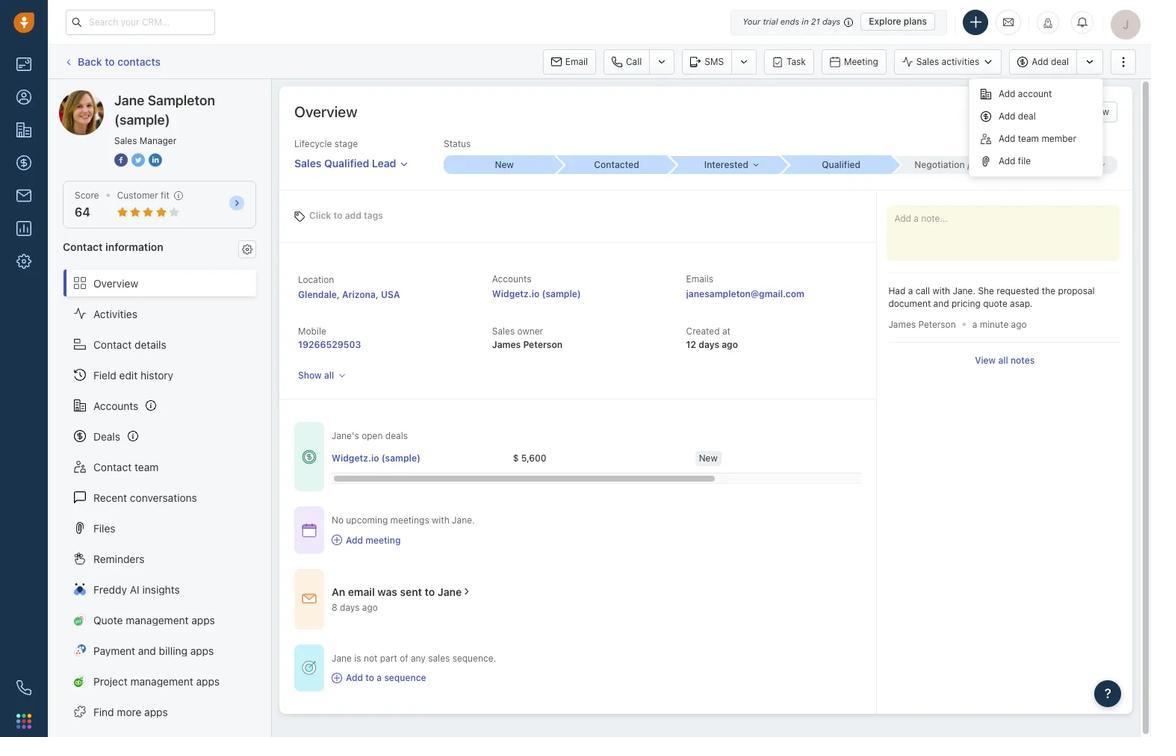 Task type: locate. For each thing, give the bounding box(es) containing it.
1 horizontal spatial qualified
[[822, 159, 861, 170]]

container_wx8msf4aqz5i3rn1 image left no on the bottom of page
[[302, 523, 317, 538]]

sampleton up manager
[[148, 93, 215, 108]]

all for show
[[324, 370, 334, 381]]

click to add tags
[[309, 210, 383, 221]]

1 horizontal spatial a
[[908, 285, 913, 297]]

1 vertical spatial days
[[699, 339, 719, 350]]

an
[[332, 585, 345, 598]]

ago inside created at 12 days ago
[[722, 339, 738, 350]]

apps up payment and billing apps
[[191, 614, 215, 626]]

contact down 64 button at top left
[[63, 241, 103, 253]]

notes
[[1011, 355, 1035, 366]]

send email image
[[1003, 16, 1014, 28]]

jane. up pricing
[[953, 285, 976, 297]]

container_wx8msf4aqz5i3rn1 image left the widgetz.io (sample)
[[302, 450, 317, 464]]

task button
[[764, 49, 814, 74]]

row
[[332, 443, 1060, 473]]

0 vertical spatial management
[[126, 614, 189, 626]]

widgetz.io up owner in the left top of the page
[[492, 288, 540, 300]]

8
[[332, 602, 337, 613]]

to down not on the left bottom of the page
[[366, 672, 374, 684]]

she
[[978, 285, 994, 297]]

project management apps
[[93, 675, 220, 688]]

deals
[[93, 430, 120, 443]]

mobile 19266529503
[[298, 326, 361, 350]]

2 vertical spatial ago
[[362, 602, 378, 613]]

emails janesampleton@gmail.com
[[686, 273, 805, 300]]

james peterson
[[889, 319, 956, 330]]

information
[[105, 241, 163, 253]]

0 horizontal spatial team
[[135, 461, 159, 473]]

0 vertical spatial new
[[495, 159, 514, 170]]

contact up recent
[[93, 461, 132, 473]]

1 horizontal spatial and
[[934, 298, 949, 309]]

0 vertical spatial widgetz.io
[[492, 288, 540, 300]]

quote
[[983, 298, 1008, 309]]

0 vertical spatial ago
[[1011, 319, 1027, 330]]

days right 8 on the left of the page
[[340, 602, 360, 613]]

sampleton down "contacts"
[[115, 90, 166, 102]]

0 horizontal spatial days
[[340, 602, 360, 613]]

sms
[[705, 56, 724, 67]]

1 vertical spatial management
[[130, 675, 193, 688]]

owner
[[517, 326, 543, 337]]

0 vertical spatial and
[[934, 298, 949, 309]]

(sample) down jane sampleton (sample)
[[114, 112, 170, 128]]

ends
[[780, 16, 799, 26]]

0 vertical spatial james
[[889, 319, 916, 330]]

file
[[1018, 155, 1031, 167]]

facebook circled image
[[114, 152, 128, 168]]

jane's
[[332, 430, 359, 442]]

jane is not part of any sales sequence.
[[332, 653, 496, 664]]

0 horizontal spatial ago
[[362, 602, 378, 613]]

sales
[[916, 56, 939, 67], [114, 135, 137, 146], [294, 157, 322, 170], [492, 326, 515, 337]]

container_wx8msf4aqz5i3rn1 image right sent
[[462, 587, 472, 597]]

contact down activities
[[93, 338, 132, 351]]

apps right more
[[144, 706, 168, 718]]

explore
[[869, 16, 901, 27]]

add left account
[[999, 88, 1016, 99]]

19266529503
[[298, 339, 361, 350]]

(sample)
[[169, 90, 212, 102], [114, 112, 170, 128], [542, 288, 581, 300], [381, 452, 421, 464]]

sales qualified lead
[[294, 157, 396, 170]]

negotiation / lost link
[[893, 156, 1005, 174]]

with right the meetings
[[432, 515, 450, 526]]

sampleton inside jane sampleton (sample) sales manager
[[148, 93, 215, 108]]

1 vertical spatial james
[[492, 339, 521, 350]]

0 horizontal spatial widgetz.io (sample) link
[[332, 452, 421, 465]]

team for contact
[[135, 461, 159, 473]]

the
[[1042, 285, 1056, 297]]

widgetz.io (sample) link down 'open' on the left bottom
[[332, 452, 421, 465]]

8 days ago
[[332, 602, 378, 613]]

container_wx8msf4aqz5i3rn1 image left 8 on the left of the page
[[302, 592, 317, 607]]

call link
[[604, 49, 649, 74]]

a
[[908, 285, 913, 297], [972, 319, 977, 330], [377, 672, 382, 684]]

sms button
[[682, 49, 731, 74]]

view all notes link
[[975, 354, 1035, 367]]

peterson down owner in the left top of the page
[[523, 339, 563, 350]]

1 horizontal spatial with
[[933, 285, 950, 297]]

2 vertical spatial a
[[377, 672, 382, 684]]

1 vertical spatial ago
[[722, 339, 738, 350]]

row containing widgetz.io (sample)
[[332, 443, 1060, 473]]

1 vertical spatial jane.
[[452, 515, 475, 526]]

team up file
[[1018, 133, 1039, 144]]

0 vertical spatial all
[[998, 355, 1008, 366]]

1 vertical spatial add deal
[[999, 111, 1036, 122]]

management down payment and billing apps
[[130, 675, 193, 688]]

1 horizontal spatial all
[[998, 355, 1008, 366]]

jane for jane is not part of any sales sequence.
[[332, 653, 352, 664]]

with inside had a call with jane. she requested the proposal document and pricing quote asap.
[[933, 285, 950, 297]]

widgetz.io down jane's
[[332, 452, 379, 464]]

sales down lifecycle
[[294, 157, 322, 170]]

container_wx8msf4aqz5i3rn1 image down no on the bottom of page
[[332, 535, 342, 545]]

show
[[298, 370, 322, 381]]

a left call on the right top
[[908, 285, 913, 297]]

created at 12 days ago
[[686, 326, 738, 350]]

management up payment and billing apps
[[126, 614, 189, 626]]

1 vertical spatial team
[[135, 461, 159, 473]]

james inside the sales owner james peterson
[[492, 339, 521, 350]]

0 vertical spatial peterson
[[918, 319, 956, 330]]

2 horizontal spatial ago
[[1011, 319, 1027, 330]]

activities
[[942, 56, 980, 67]]

to left add
[[334, 210, 343, 221]]

new
[[495, 159, 514, 170], [699, 452, 718, 464]]

1 vertical spatial deal
[[1018, 111, 1036, 122]]

ago for a minute ago
[[1011, 319, 1027, 330]]

ago down at on the top of page
[[722, 339, 738, 350]]

add deal up account
[[1032, 56, 1069, 67]]

0 horizontal spatial overview
[[93, 277, 138, 290]]

deal up account
[[1051, 56, 1069, 67]]

deal down add account
[[1018, 111, 1036, 122]]

0 vertical spatial contact
[[63, 241, 103, 253]]

1 horizontal spatial new
[[699, 452, 718, 464]]

part
[[380, 653, 397, 664]]

0 vertical spatial a
[[908, 285, 913, 297]]

james down document
[[889, 319, 916, 330]]

container_wx8msf4aqz5i3rn1 image inside add meeting link
[[332, 535, 342, 545]]

jane. for meetings
[[452, 515, 475, 526]]

jane inside jane sampleton (sample) sales manager
[[114, 93, 144, 108]]

glendale, arizona, usa link
[[298, 289, 400, 300]]

freshworks switcher image
[[16, 714, 31, 729]]

1 vertical spatial new
[[699, 452, 718, 464]]

payment
[[93, 644, 135, 657]]

email
[[348, 585, 375, 598]]

container_wx8msf4aqz5i3rn1 image left is
[[302, 661, 317, 676]]

a left minute
[[972, 319, 977, 330]]

0 vertical spatial days
[[822, 16, 841, 26]]

a inside had a call with jane. she requested the proposal document and pricing quote asap.
[[908, 285, 913, 297]]

call button
[[604, 49, 649, 74]]

sales activities button
[[894, 49, 1009, 74], [894, 49, 1002, 74]]

meeting
[[366, 535, 401, 546]]

(sample) down deals
[[381, 452, 421, 464]]

and
[[934, 298, 949, 309], [138, 644, 156, 657]]

phone element
[[9, 673, 39, 703]]

add up account
[[1032, 56, 1049, 67]]

sales for sales qualified lead
[[294, 157, 322, 170]]

2 horizontal spatial a
[[972, 319, 977, 330]]

ago down "asap."
[[1011, 319, 1027, 330]]

1 vertical spatial contact
[[93, 338, 132, 351]]

lost
[[973, 159, 991, 170]]

apps for find more apps
[[144, 706, 168, 718]]

team up recent conversations at the left bottom of page
[[135, 461, 159, 473]]

a down not on the left bottom of the page
[[377, 672, 382, 684]]

interested
[[704, 159, 748, 170]]

overview
[[294, 103, 357, 120], [93, 277, 138, 290]]

jane down back at the left of the page
[[89, 90, 112, 102]]

sales for sales activities
[[916, 56, 939, 67]]

sales inside jane sampleton (sample) sales manager
[[114, 135, 137, 146]]

apps down payment and billing apps
[[196, 675, 220, 688]]

jane. for call
[[953, 285, 976, 297]]

to right back at the left of the page
[[105, 55, 115, 68]]

pricing
[[952, 298, 981, 309]]

0 horizontal spatial with
[[432, 515, 450, 526]]

days right the 21
[[822, 16, 841, 26]]

0 horizontal spatial new
[[495, 159, 514, 170]]

(sample) inside accounts widgetz.io (sample)
[[542, 288, 581, 300]]

qualified link
[[781, 155, 893, 174]]

had
[[889, 285, 906, 297]]

team
[[1018, 133, 1039, 144], [135, 461, 159, 473]]

management for project
[[130, 675, 193, 688]]

days down created
[[699, 339, 719, 350]]

0 horizontal spatial and
[[138, 644, 156, 657]]

0 vertical spatial container_wx8msf4aqz5i3rn1 image
[[332, 535, 342, 545]]

accounts up deals
[[93, 399, 138, 412]]

accounts for accounts widgetz.io (sample)
[[492, 273, 532, 285]]

0 horizontal spatial accounts
[[93, 399, 138, 412]]

with for meetings
[[432, 515, 450, 526]]

0 horizontal spatial a
[[377, 672, 382, 684]]

add to a sequence
[[346, 672, 426, 684]]

1 horizontal spatial deal
[[1051, 56, 1069, 67]]

(sample) up manager
[[169, 90, 212, 102]]

0 vertical spatial team
[[1018, 133, 1039, 144]]

1 horizontal spatial james
[[889, 319, 916, 330]]

widgetz.io (sample) link up owner in the left top of the page
[[492, 288, 581, 300]]

add down upcoming on the bottom of page
[[346, 535, 363, 546]]

add to a sequence link
[[332, 672, 496, 684]]

widgetz.io (sample) link
[[492, 288, 581, 300], [332, 452, 421, 465]]

(sample) for accounts widgetz.io (sample)
[[542, 288, 581, 300]]

field edit history
[[93, 369, 173, 381]]

james down owner in the left top of the page
[[492, 339, 521, 350]]

ago down "email"
[[362, 602, 378, 613]]

1 vertical spatial container_wx8msf4aqz5i3rn1 image
[[302, 592, 317, 607]]

add
[[1032, 56, 1049, 67], [999, 88, 1016, 99], [999, 111, 1016, 122], [999, 133, 1016, 144], [999, 155, 1016, 167], [346, 535, 363, 546], [346, 672, 363, 684]]

container_wx8msf4aqz5i3rn1 image
[[332, 535, 342, 545], [302, 592, 317, 607], [302, 661, 317, 676]]

0 horizontal spatial james
[[492, 339, 521, 350]]

1 vertical spatial with
[[432, 515, 450, 526]]

deal
[[1051, 56, 1069, 67], [1018, 111, 1036, 122]]

0 vertical spatial overview
[[294, 103, 357, 120]]

task
[[787, 56, 806, 67]]

field
[[93, 369, 116, 381]]

1 vertical spatial accounts
[[93, 399, 138, 412]]

peterson down document
[[918, 319, 956, 330]]

add deal down add account
[[999, 111, 1036, 122]]

2 vertical spatial days
[[340, 602, 360, 613]]

back to contacts
[[78, 55, 161, 68]]

and left pricing
[[934, 298, 949, 309]]

1 horizontal spatial team
[[1018, 133, 1039, 144]]

0 horizontal spatial widgetz.io
[[332, 452, 379, 464]]

with right call on the right top
[[933, 285, 950, 297]]

proposal
[[1058, 285, 1095, 297]]

container_wx8msf4aqz5i3rn1 image left "add to a sequence"
[[332, 673, 342, 683]]

container_wx8msf4aqz5i3rn1 image inside add to a sequence link
[[332, 673, 342, 683]]

find
[[93, 706, 114, 718]]

1 horizontal spatial ago
[[722, 339, 738, 350]]

accounts inside accounts widgetz.io (sample)
[[492, 273, 532, 285]]

0 horizontal spatial all
[[324, 370, 334, 381]]

contact for contact team
[[93, 461, 132, 473]]

minute
[[980, 319, 1009, 330]]

1 horizontal spatial jane.
[[953, 285, 976, 297]]

and left billing
[[138, 644, 156, 657]]

add account
[[999, 88, 1052, 99]]

all right view
[[998, 355, 1008, 366]]

0 vertical spatial add deal
[[1032, 56, 1069, 67]]

overview up lifecycle stage
[[294, 103, 357, 120]]

and inside had a call with jane. she requested the proposal document and pricing quote asap.
[[934, 298, 949, 309]]

0 horizontal spatial peterson
[[523, 339, 563, 350]]

1 vertical spatial peterson
[[523, 339, 563, 350]]

(sample) up owner in the left top of the page
[[542, 288, 581, 300]]

customer
[[117, 190, 158, 201]]

0 vertical spatial deal
[[1051, 56, 1069, 67]]

1 horizontal spatial widgetz.io
[[492, 288, 540, 300]]

meeting button
[[822, 49, 887, 74]]

payment and billing apps
[[93, 644, 214, 657]]

contacted
[[594, 159, 639, 170]]

jane left is
[[332, 653, 352, 664]]

1 vertical spatial all
[[324, 370, 334, 381]]

insights
[[142, 583, 180, 596]]

jane sampleton (sample) sales manager
[[114, 93, 215, 146]]

0 vertical spatial jane.
[[953, 285, 976, 297]]

64 button
[[75, 206, 90, 219]]

jane. inside had a call with jane. she requested the proposal document and pricing quote asap.
[[953, 285, 976, 297]]

1 vertical spatial widgetz.io (sample) link
[[332, 452, 421, 465]]

days
[[822, 16, 841, 26], [699, 339, 719, 350], [340, 602, 360, 613]]

accounts up owner in the left top of the page
[[492, 273, 532, 285]]

accounts widgetz.io (sample)
[[492, 273, 581, 300]]

customize overview
[[1025, 106, 1109, 117]]

0 vertical spatial widgetz.io (sample) link
[[492, 288, 581, 300]]

sales up facebook circled image
[[114, 135, 137, 146]]

all right show
[[324, 370, 334, 381]]

stage
[[334, 138, 358, 149]]

1 horizontal spatial accounts
[[492, 273, 532, 285]]

0 vertical spatial accounts
[[492, 273, 532, 285]]

reminders
[[93, 552, 145, 565]]

1 horizontal spatial days
[[699, 339, 719, 350]]

widgetz.io inside accounts widgetz.io (sample)
[[492, 288, 540, 300]]

overview up activities
[[93, 277, 138, 290]]

sales left activities
[[916, 56, 939, 67]]

0 vertical spatial with
[[933, 285, 950, 297]]

sales qualified lead link
[[294, 150, 409, 171]]

2 vertical spatial contact
[[93, 461, 132, 473]]

sales inside the sales owner james peterson
[[492, 326, 515, 337]]

open
[[362, 430, 383, 442]]

0 horizontal spatial jane.
[[452, 515, 475, 526]]

accounts for accounts
[[93, 399, 138, 412]]

contact for contact information
[[63, 241, 103, 253]]

jane. right the meetings
[[452, 515, 475, 526]]

(sample) inside jane sampleton (sample) sales manager
[[114, 112, 170, 128]]

jane down "contacts"
[[114, 93, 144, 108]]

sales for sales owner james peterson
[[492, 326, 515, 337]]

1 vertical spatial and
[[138, 644, 156, 657]]

container_wx8msf4aqz5i3rn1 image
[[302, 450, 317, 464], [302, 523, 317, 538], [462, 587, 472, 597], [332, 673, 342, 683]]

sales left owner in the left top of the page
[[492, 326, 515, 337]]



Task type: describe. For each thing, give the bounding box(es) containing it.
lead
[[372, 157, 396, 170]]

more
[[117, 706, 141, 718]]

no
[[332, 515, 344, 526]]

5,600
[[521, 452, 547, 464]]

2 horizontal spatial days
[[822, 16, 841, 26]]

peterson inside the sales owner james peterson
[[523, 339, 563, 350]]

sequence
[[384, 672, 426, 684]]

not
[[364, 653, 378, 664]]

history
[[140, 369, 173, 381]]

account
[[1018, 88, 1052, 99]]

meeting
[[844, 56, 878, 67]]

interested link
[[668, 156, 781, 174]]

apps for project management apps
[[196, 675, 220, 688]]

back to contacts link
[[63, 50, 161, 73]]

requested
[[997, 285, 1039, 297]]

janesampleton@gmail.com link
[[686, 287, 805, 302]]

linkedin circled image
[[149, 152, 162, 168]]

meetings
[[390, 515, 429, 526]]

fit
[[161, 190, 169, 201]]

location glendale, arizona, usa
[[298, 274, 400, 300]]

add deal inside button
[[1032, 56, 1069, 67]]

add up add file
[[999, 133, 1016, 144]]

sampleton for jane sampleton (sample)
[[115, 90, 166, 102]]

apps right billing
[[190, 644, 214, 657]]

at
[[722, 326, 731, 337]]

(sample) for jane sampleton (sample) sales manager
[[114, 112, 170, 128]]

trial
[[763, 16, 778, 26]]

jane for jane sampleton (sample)
[[89, 90, 112, 102]]

status
[[444, 138, 471, 149]]

sequence.
[[452, 653, 496, 664]]

view
[[975, 355, 996, 366]]

freddy
[[93, 583, 127, 596]]

ai
[[130, 583, 139, 596]]

team for add
[[1018, 133, 1039, 144]]

sampleton for jane sampleton (sample) sales manager
[[148, 93, 215, 108]]

apps for quote management apps
[[191, 614, 215, 626]]

member
[[1042, 133, 1076, 144]]

usa
[[381, 289, 400, 300]]

1 vertical spatial widgetz.io
[[332, 452, 379, 464]]

all for view
[[998, 355, 1008, 366]]

2 vertical spatial container_wx8msf4aqz5i3rn1 image
[[302, 661, 317, 676]]

add left file
[[999, 155, 1016, 167]]

contact team
[[93, 461, 159, 473]]

no upcoming meetings with jane.
[[332, 515, 475, 526]]

explore plans link
[[861, 13, 935, 31]]

sales activities
[[916, 56, 980, 67]]

billing
[[159, 644, 187, 657]]

contacted link
[[556, 155, 668, 174]]

click
[[309, 210, 331, 221]]

new inside row
[[699, 452, 718, 464]]

jane right sent
[[438, 585, 462, 598]]

jane for jane sampleton (sample) sales manager
[[114, 93, 144, 108]]

details
[[135, 338, 166, 351]]

add meeting link
[[332, 534, 475, 547]]

0 horizontal spatial deal
[[1018, 111, 1036, 122]]

add down add account
[[999, 111, 1016, 122]]

activities
[[93, 307, 137, 320]]

sales owner james peterson
[[492, 326, 563, 350]]

add inside button
[[1032, 56, 1049, 67]]

1 horizontal spatial overview
[[294, 103, 357, 120]]

document
[[889, 298, 931, 309]]

widgetz.io (sample)
[[332, 452, 421, 464]]

had a call with jane. she requested the proposal document and pricing quote asap.
[[889, 285, 1095, 309]]

your trial ends in 21 days
[[743, 16, 841, 26]]

deal inside button
[[1051, 56, 1069, 67]]

emails
[[686, 273, 714, 285]]

recent
[[93, 491, 127, 504]]

lifecycle
[[294, 138, 332, 149]]

add down is
[[346, 672, 363, 684]]

19266529503 link
[[298, 339, 361, 350]]

add meeting
[[346, 535, 401, 546]]

back
[[78, 55, 102, 68]]

to for click to add tags
[[334, 210, 343, 221]]

management for quote
[[126, 614, 189, 626]]

days inside created at 12 days ago
[[699, 339, 719, 350]]

location
[[298, 274, 334, 285]]

0 horizontal spatial qualified
[[324, 157, 369, 170]]

arizona,
[[342, 289, 379, 300]]

1 horizontal spatial peterson
[[918, 319, 956, 330]]

glendale,
[[298, 289, 340, 300]]

21
[[811, 16, 820, 26]]

project
[[93, 675, 128, 688]]

recent conversations
[[93, 491, 197, 504]]

to for add to a sequence
[[366, 672, 374, 684]]

ago for 8 days ago
[[362, 602, 378, 613]]

to right sent
[[425, 585, 435, 598]]

to for back to contacts
[[105, 55, 115, 68]]

phone image
[[16, 681, 31, 696]]

email
[[565, 56, 588, 67]]

$
[[513, 452, 519, 464]]

widgetz.io (sample) link inside row
[[332, 452, 421, 465]]

view all notes
[[975, 355, 1035, 366]]

asap.
[[1010, 298, 1033, 309]]

Search your CRM... text field
[[66, 9, 215, 35]]

conversations
[[130, 491, 197, 504]]

call
[[626, 56, 642, 67]]

negotiation / lost
[[915, 159, 991, 170]]

with for call
[[933, 285, 950, 297]]

upcoming
[[346, 515, 388, 526]]

1 vertical spatial overview
[[93, 277, 138, 290]]

mobile
[[298, 326, 326, 337]]

(sample) for jane sampleton (sample)
[[169, 90, 212, 102]]

mng settings image
[[242, 244, 253, 255]]

an email was sent to jane
[[332, 585, 462, 598]]

64
[[75, 206, 90, 219]]

interested button
[[668, 156, 781, 174]]

12
[[686, 339, 696, 350]]

janesampleton@gmail.com
[[686, 288, 805, 300]]

jane's open deals
[[332, 430, 408, 442]]

negotiation / lost button
[[893, 156, 1005, 174]]

1 horizontal spatial widgetz.io (sample) link
[[492, 288, 581, 300]]

in
[[802, 16, 809, 26]]

new inside 'link'
[[495, 159, 514, 170]]

score 64
[[75, 190, 99, 219]]

contact information
[[63, 241, 163, 253]]

1 vertical spatial a
[[972, 319, 977, 330]]

contact for contact details
[[93, 338, 132, 351]]

twitter circled image
[[131, 152, 145, 168]]

contact details
[[93, 338, 166, 351]]

new link
[[444, 155, 556, 174]]

customize overview button
[[1002, 102, 1118, 123]]



Task type: vqa. For each thing, say whether or not it's contained in the screenshot.


